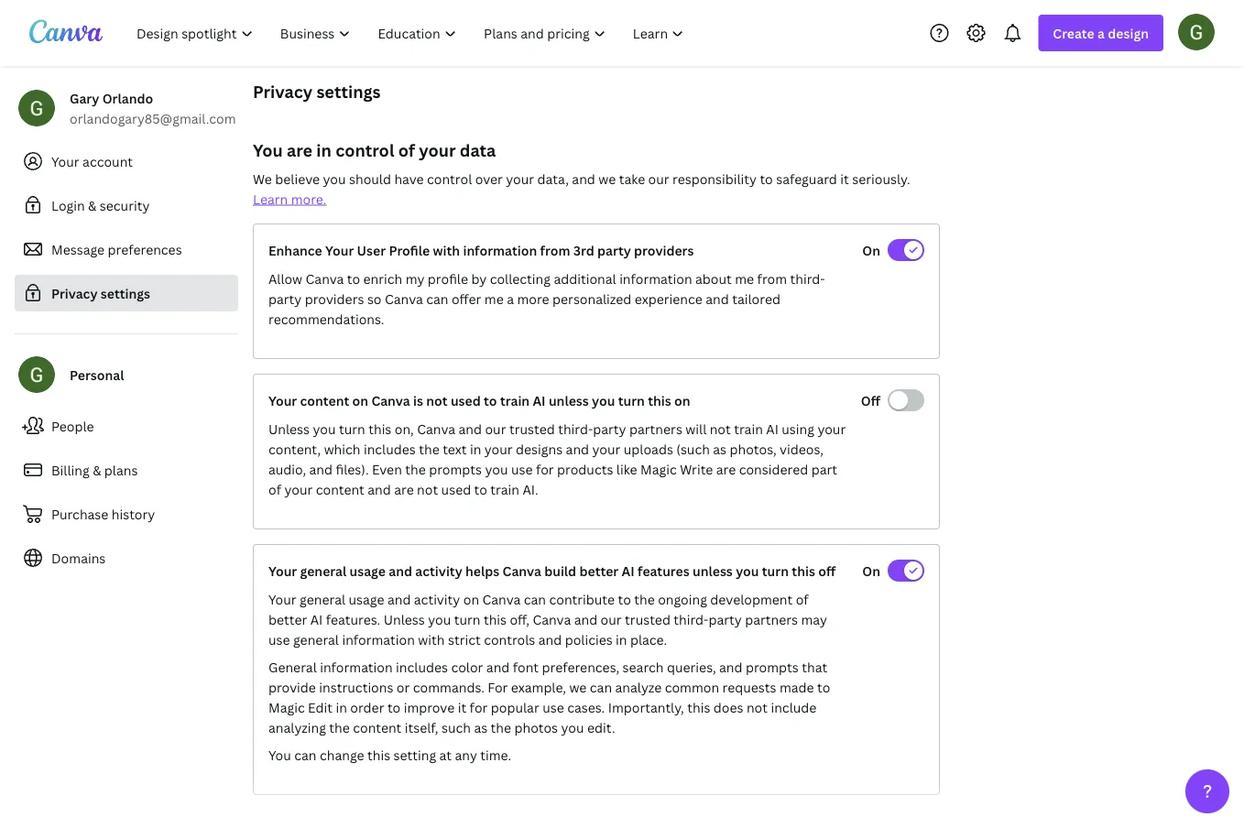 Task type: vqa. For each thing, say whether or not it's contained in the screenshot.
safeguard
yes



Task type: locate. For each thing, give the bounding box(es) containing it.
and up font
[[539, 631, 562, 648]]

2 vertical spatial of
[[796, 591, 809, 608]]

in inside your general usage and activity on canva can contribute to the ongoing development of better ai features. unless you turn this off, canva and our trusted third-party partners may use general information with strict controls and policies in place.
[[616, 631, 627, 648]]

a left design at the right of page
[[1098, 24, 1105, 42]]

ai left features.
[[310, 611, 323, 628]]

2 horizontal spatial of
[[796, 591, 809, 608]]

& left plans
[[93, 461, 101, 479]]

better inside your general usage and activity on canva can contribute to the ongoing development of better ai features. unless you turn this off, canva and our trusted third-party partners may use general information with strict controls and policies in place.
[[269, 611, 307, 628]]

unless up designs
[[549, 392, 589, 409]]

you up strict
[[428, 611, 451, 628]]

off
[[819, 562, 836, 580]]

control up should
[[336, 139, 395, 161]]

can inside your general usage and activity on canva can contribute to the ongoing development of better ai features. unless you turn this off, canva and our trusted third-party partners may use general information with strict controls and policies in place.
[[524, 591, 546, 608]]

on inside your general usage and activity on canva can contribute to the ongoing development of better ai features. unless you turn this off, canva and our trusted third-party partners may use general information with strict controls and policies in place.
[[464, 591, 479, 608]]

0 vertical spatial use
[[511, 461, 533, 478]]

a
[[1098, 24, 1105, 42], [507, 290, 514, 307]]

0 horizontal spatial of
[[269, 481, 281, 498]]

canva down my
[[385, 290, 423, 307]]

general for your general usage and activity on canva can contribute to the ongoing development of better ai features. unless you turn this off, canva and our trusted third-party partners may use general information with strict controls and policies in place.
[[300, 591, 346, 608]]

0 horizontal spatial we
[[570, 679, 587, 696]]

responsibility
[[673, 170, 757, 187]]

1 horizontal spatial control
[[427, 170, 472, 187]]

0 horizontal spatial for
[[470, 699, 488, 716]]

domains link
[[15, 540, 238, 577]]

your for your content on canva is not used to train ai unless you turn this on
[[269, 392, 297, 409]]

information down features.
[[342, 631, 415, 648]]

at
[[440, 747, 452, 764]]

2 vertical spatial use
[[543, 699, 564, 716]]

0 vertical spatial it
[[841, 170, 849, 187]]

we down preferences,
[[570, 679, 587, 696]]

can up off,
[[524, 591, 546, 608]]

0 horizontal spatial use
[[269, 631, 290, 648]]

1 vertical spatial &
[[93, 461, 101, 479]]

the inside your general usage and activity on canva can contribute to the ongoing development of better ai features. unless you turn this off, canva and our trusted third-party partners may use general information with strict controls and policies in place.
[[634, 591, 655, 608]]

general
[[269, 659, 317, 676]]

me up "tailored"
[[735, 270, 754, 287]]

0 vertical spatial trusted
[[510, 420, 555, 438]]

1 vertical spatial with
[[418, 631, 445, 648]]

magic
[[641, 461, 677, 478], [269, 699, 305, 716]]

to left safeguard on the right top of the page
[[760, 170, 773, 187]]

not down requests
[[747, 699, 768, 716]]

setting
[[394, 747, 436, 764]]

0 horizontal spatial on
[[352, 392, 369, 409]]

0 horizontal spatial third-
[[558, 420, 593, 438]]

your up have
[[419, 139, 456, 161]]

prompts down text
[[429, 461, 482, 478]]

2 on from the top
[[863, 562, 881, 580]]

0 horizontal spatial unless
[[269, 420, 310, 438]]

as right such
[[474, 719, 488, 736]]

in right edit
[[336, 699, 347, 716]]

even
[[372, 461, 402, 478]]

0 vertical spatial a
[[1098, 24, 1105, 42]]

1 horizontal spatial privacy
[[253, 80, 313, 103]]

1 horizontal spatial partners
[[745, 611, 798, 628]]

use up "ai."
[[511, 461, 533, 478]]

prompts up requests
[[746, 659, 799, 676]]

1 vertical spatial magic
[[269, 699, 305, 716]]

includes
[[364, 440, 416, 458], [396, 659, 448, 676]]

1 horizontal spatial our
[[601, 611, 622, 628]]

are down even on the left
[[394, 481, 414, 498]]

canva
[[306, 270, 344, 287], [385, 290, 423, 307], [372, 392, 410, 409], [417, 420, 456, 438], [503, 562, 542, 580], [483, 591, 521, 608], [533, 611, 571, 628]]

& right login
[[88, 197, 97, 214]]

you inside we believe you should have control over your data, and we take our responsibility to safeguard it seriously. learn more.
[[323, 170, 346, 187]]

includes inside unless you turn this on, canva and our trusted third-party partners will not train ai using your content, which includes the text in your designs and your uploads (such as photos, videos, audio, and files). even the prompts you use for products like magic write are considered part of your content and are not used to train ai.
[[364, 440, 416, 458]]

you up more.
[[323, 170, 346, 187]]

1 vertical spatial from
[[758, 270, 787, 287]]

ongoing
[[658, 591, 707, 608]]

1 vertical spatial prompts
[[746, 659, 799, 676]]

purchase history
[[51, 505, 155, 523]]

privacy down message
[[51, 285, 98, 302]]

canva inside unless you turn this on, canva and our trusted third-party partners will not train ai using your content, which includes the text in your designs and your uploads (such as photos, videos, audio, and files). even the prompts you use for products like magic write are considered part of your content and are not used to train ai.
[[417, 420, 456, 438]]

as
[[713, 440, 727, 458], [474, 719, 488, 736]]

analyzing
[[269, 719, 326, 736]]

1 horizontal spatial privacy settings
[[253, 80, 381, 103]]

offer
[[452, 290, 482, 307]]

this left setting
[[368, 747, 391, 764]]

of up have
[[398, 139, 415, 161]]

1 horizontal spatial magic
[[641, 461, 677, 478]]

we inside "general information includes color and font preferences, search queries, and prompts that provide instructions or commands. for example, we can analyze common requests made to magic edit in order to improve it for popular use cases. importantly, this does not include analyzing the content itself, such as the photos you edit."
[[570, 679, 587, 696]]

additional
[[554, 270, 617, 287]]

content,
[[269, 440, 321, 458]]

with up "profile"
[[433, 242, 460, 259]]

used right is
[[451, 392, 481, 409]]

1 vertical spatial trusted
[[625, 611, 671, 628]]

2 horizontal spatial third-
[[791, 270, 825, 287]]

1 vertical spatial includes
[[396, 659, 448, 676]]

(such
[[677, 440, 710, 458]]

1 horizontal spatial we
[[599, 170, 616, 187]]

trusted
[[510, 420, 555, 438], [625, 611, 671, 628]]

includes up even on the left
[[364, 440, 416, 458]]

partners up uploads
[[630, 420, 683, 438]]

we inside we believe you should have control over your data, and we take our responsibility to safeguard it seriously. learn more.
[[599, 170, 616, 187]]

unless up ongoing
[[693, 562, 733, 580]]

0 vertical spatial as
[[713, 440, 727, 458]]

0 vertical spatial we
[[599, 170, 616, 187]]

1 horizontal spatial a
[[1098, 24, 1105, 42]]

recommendations.
[[269, 310, 385, 328]]

0 horizontal spatial me
[[485, 290, 504, 307]]

1 vertical spatial usage
[[349, 591, 384, 608]]

me down 'by'
[[485, 290, 504, 307]]

of inside your general usage and activity on canva can contribute to the ongoing development of better ai features. unless you turn this off, canva and our trusted third-party partners may use general information with strict controls and policies in place.
[[796, 591, 809, 608]]

settings
[[317, 80, 381, 103], [101, 285, 150, 302]]

history
[[112, 505, 155, 523]]

0 vertical spatial magic
[[641, 461, 677, 478]]

trusted inside your general usage and activity on canva can contribute to the ongoing development of better ai features. unless you turn this off, canva and our trusted third-party partners may use general information with strict controls and policies in place.
[[625, 611, 671, 628]]

1 horizontal spatial unless
[[384, 611, 425, 628]]

from inside allow canva to enrich my profile by collecting additional information about me from third- party providers so canva can offer me a more personalized experience and tailored recommendations.
[[758, 270, 787, 287]]

0 vertical spatial activity
[[416, 562, 463, 580]]

0 vertical spatial our
[[649, 170, 670, 187]]

0 horizontal spatial our
[[485, 420, 506, 438]]

in inside "general information includes color and font preferences, search queries, and prompts that provide instructions or commands. for example, we can analyze common requests made to magic edit in order to improve it for popular use cases. importantly, this does not include analyzing the content itself, such as the photos you edit."
[[336, 699, 347, 716]]

importantly,
[[608, 699, 684, 716]]

your
[[51, 153, 79, 170], [325, 242, 354, 259], [269, 392, 297, 409], [269, 562, 297, 580], [269, 591, 297, 608]]

from left 3rd
[[540, 242, 570, 259]]

1 horizontal spatial trusted
[[625, 611, 671, 628]]

data
[[460, 139, 496, 161]]

turn up uploads
[[618, 392, 645, 409]]

on down seriously.
[[863, 242, 881, 259]]

1 vertical spatial our
[[485, 420, 506, 438]]

we left take
[[599, 170, 616, 187]]

and up policies
[[574, 611, 598, 628]]

1 vertical spatial for
[[470, 699, 488, 716]]

turn up which
[[339, 420, 365, 438]]

2 horizontal spatial are
[[717, 461, 736, 478]]

providers
[[634, 242, 694, 259], [305, 290, 364, 307]]

unless you turn this on, canva and our trusted third-party partners will not train ai using your content, which includes the text in your designs and your uploads (such as photos, videos, audio, and files). even the prompts you use for products like magic write are considered part of your content and are not used to train ai.
[[269, 420, 846, 498]]

information inside "general information includes color and font preferences, search queries, and prompts that provide instructions or commands. for example, we can analyze common requests made to magic edit in order to improve it for popular use cases. importantly, this does not include analyzing the content itself, such as the photos you edit."
[[320, 659, 393, 676]]

0 vertical spatial usage
[[350, 562, 386, 580]]

and
[[572, 170, 596, 187], [706, 290, 729, 307], [459, 420, 482, 438], [566, 440, 589, 458], [309, 461, 333, 478], [368, 481, 391, 498], [389, 562, 412, 580], [388, 591, 411, 608], [574, 611, 598, 628], [539, 631, 562, 648], [487, 659, 510, 676], [720, 659, 743, 676]]

information inside allow canva to enrich my profile by collecting additional information about me from third- party providers so canva can offer me a more personalized experience and tailored recommendations.
[[620, 270, 693, 287]]

0 vertical spatial privacy settings
[[253, 80, 381, 103]]

with inside your general usage and activity on canva can contribute to the ongoing development of better ai features. unless you turn this off, canva and our trusted third-party partners may use general information with strict controls and policies in place.
[[418, 631, 445, 648]]

we
[[599, 170, 616, 187], [570, 679, 587, 696]]

development
[[711, 591, 793, 608]]

our down your content on canva is not used to train ai unless you turn this on
[[485, 420, 506, 438]]

content up which
[[300, 392, 349, 409]]

1 horizontal spatial from
[[758, 270, 787, 287]]

considered
[[739, 461, 809, 478]]

create a design button
[[1039, 15, 1164, 51]]

are
[[287, 139, 313, 161], [717, 461, 736, 478], [394, 481, 414, 498]]

0 horizontal spatial magic
[[269, 699, 305, 716]]

1 vertical spatial settings
[[101, 285, 150, 302]]

our
[[649, 170, 670, 187], [485, 420, 506, 438], [601, 611, 622, 628]]

1 horizontal spatial for
[[536, 461, 554, 478]]

used inside unless you turn this on, canva and our trusted third-party partners will not train ai using your content, which includes the text in your designs and your uploads (such as photos, videos, audio, and files). even the prompts you use for products like magic write are considered part of your content and are not used to train ai.
[[441, 481, 471, 498]]

activity
[[416, 562, 463, 580], [414, 591, 460, 608]]

this left on, at bottom left
[[369, 420, 392, 438]]

2 vertical spatial our
[[601, 611, 622, 628]]

enhance
[[269, 242, 322, 259]]

the down popular
[[491, 719, 511, 736]]

0 vertical spatial settings
[[317, 80, 381, 103]]

1 horizontal spatial providers
[[634, 242, 694, 259]]

activity inside your general usage and activity on canva can contribute to the ongoing development of better ai features. unless you turn this off, canva and our trusted third-party partners may use general information with strict controls and policies in place.
[[414, 591, 460, 608]]

build
[[545, 562, 577, 580]]

and left helps
[[389, 562, 412, 580]]

information up collecting
[[463, 242, 537, 259]]

1 vertical spatial activity
[[414, 591, 460, 608]]

1 vertical spatial unless
[[384, 611, 425, 628]]

prompts inside unless you turn this on, canva and our trusted third-party partners will not train ai using your content, which includes the text in your designs and your uploads (such as photos, videos, audio, and files). even the prompts you use for products like magic write are considered part of your content and are not used to train ai.
[[429, 461, 482, 478]]

1 vertical spatial as
[[474, 719, 488, 736]]

content down 'files).' at the bottom left of the page
[[316, 481, 365, 498]]

third- inside allow canva to enrich my profile by collecting additional information about me from third- party providers so canva can offer me a more personalized experience and tailored recommendations.
[[791, 270, 825, 287]]

1 horizontal spatial use
[[511, 461, 533, 478]]

partners inside your general usage and activity on canva can contribute to the ongoing development of better ai features. unless you turn this off, canva and our trusted third-party partners may use general information with strict controls and policies in place.
[[745, 611, 798, 628]]

2 vertical spatial content
[[353, 719, 402, 736]]

top level navigation element
[[125, 15, 700, 51]]

over
[[475, 170, 503, 187]]

1 vertical spatial are
[[717, 461, 736, 478]]

requests
[[723, 679, 777, 696]]

partners down development
[[745, 611, 798, 628]]

not right is
[[426, 392, 448, 409]]

in up believe
[[317, 139, 332, 161]]

0 vertical spatial prompts
[[429, 461, 482, 478]]

uploads
[[624, 440, 674, 458]]

collecting
[[490, 270, 551, 287]]

and inside allow canva to enrich my profile by collecting additional information about me from third- party providers so canva can offer me a more personalized experience and tailored recommendations.
[[706, 290, 729, 307]]

our right take
[[649, 170, 670, 187]]

turn up development
[[762, 562, 789, 580]]

0 vertical spatial unless
[[549, 392, 589, 409]]

popular
[[491, 699, 540, 716]]

0 horizontal spatial unless
[[549, 392, 589, 409]]

party up uploads
[[593, 420, 627, 438]]

to inside unless you turn this on, canva and our trusted third-party partners will not train ai using your content, which includes the text in your designs and your uploads (such as photos, videos, audio, and files). even the prompts you use for products like magic write are considered part of your content and are not used to train ai.
[[474, 481, 488, 498]]

believe
[[275, 170, 320, 187]]

with left strict
[[418, 631, 445, 648]]

are up believe
[[287, 139, 313, 161]]

magic down provide
[[269, 699, 305, 716]]

it
[[841, 170, 849, 187], [458, 699, 467, 716]]

canva right off,
[[533, 611, 571, 628]]

it up such
[[458, 699, 467, 716]]

1 vertical spatial we
[[570, 679, 587, 696]]

1 vertical spatial used
[[441, 481, 471, 498]]

0 vertical spatial third-
[[791, 270, 825, 287]]

0 horizontal spatial a
[[507, 290, 514, 307]]

your for your general usage and activity on canva can contribute to the ongoing development of better ai features. unless you turn this off, canva and our trusted third-party partners may use general information with strict controls and policies in place.
[[269, 591, 297, 608]]

0 vertical spatial content
[[300, 392, 349, 409]]

party down development
[[709, 611, 742, 628]]

the up change
[[329, 719, 350, 736]]

to
[[760, 170, 773, 187], [347, 270, 360, 287], [484, 392, 497, 409], [474, 481, 488, 498], [618, 591, 631, 608], [818, 679, 831, 696], [388, 699, 401, 716]]

1 vertical spatial on
[[863, 562, 881, 580]]

1 vertical spatial unless
[[693, 562, 733, 580]]

we believe you should have control over your data, and we take our responsibility to safeguard it seriously. learn more.
[[253, 170, 911, 208]]

your for your general usage and activity helps canva build better ai features unless you turn this off
[[269, 562, 297, 580]]

turn
[[618, 392, 645, 409], [339, 420, 365, 438], [762, 562, 789, 580], [454, 611, 481, 628]]

our inside we believe you should have control over your data, and we take our responsibility to safeguard it seriously. learn more.
[[649, 170, 670, 187]]

the down features
[[634, 591, 655, 608]]

part
[[812, 461, 838, 478]]

account
[[83, 153, 133, 170]]

2 vertical spatial train
[[491, 481, 520, 498]]

2 horizontal spatial our
[[649, 170, 670, 187]]

privacy settings
[[253, 80, 381, 103], [51, 285, 150, 302]]

place.
[[631, 631, 667, 648]]

you for you are in control of your data
[[253, 139, 283, 161]]

ai up designs
[[533, 392, 546, 409]]

partners
[[630, 420, 683, 438], [745, 611, 798, 628]]

gary orlando image
[[1179, 14, 1215, 50]]

1 vertical spatial providers
[[305, 290, 364, 307]]

0 vertical spatial with
[[433, 242, 460, 259]]

1 vertical spatial partners
[[745, 611, 798, 628]]

on
[[352, 392, 369, 409], [675, 392, 691, 409], [464, 591, 479, 608]]

1 horizontal spatial me
[[735, 270, 754, 287]]

gary orlando orlandogary85@gmail.com
[[70, 89, 236, 127]]

privacy settings link
[[15, 275, 238, 312]]

0 vertical spatial privacy
[[253, 80, 313, 103]]

canva left is
[[372, 392, 410, 409]]

2 vertical spatial are
[[394, 481, 414, 498]]

in inside unless you turn this on, canva and our trusted third-party partners will not train ai using your content, which includes the text in your designs and your uploads (such as photos, videos, audio, and files). even the prompts you use for products like magic write are considered part of your content and are not used to train ai.
[[470, 440, 481, 458]]

with
[[433, 242, 460, 259], [418, 631, 445, 648]]

unless
[[549, 392, 589, 409], [693, 562, 733, 580]]

our up policies
[[601, 611, 622, 628]]

you down the cases.
[[561, 719, 584, 736]]

to inside allow canva to enrich my profile by collecting additional information about me from third- party providers so canva can offer me a more personalized experience and tailored recommendations.
[[347, 270, 360, 287]]

for inside "general information includes color and font preferences, search queries, and prompts that provide instructions or commands. for example, we can analyze common requests made to magic edit in order to improve it for popular use cases. importantly, this does not include analyzing the content itself, such as the photos you edit."
[[470, 699, 488, 716]]

0 vertical spatial includes
[[364, 440, 416, 458]]

train up designs
[[500, 392, 530, 409]]

party down allow
[[269, 290, 302, 307]]

content
[[300, 392, 349, 409], [316, 481, 365, 498], [353, 719, 402, 736]]

your right the over
[[506, 170, 534, 187]]

edit.
[[587, 719, 616, 736]]

this inside "general information includes color and font preferences, search queries, and prompts that provide instructions or commands. for example, we can analyze common requests made to magic edit in order to improve it for popular use cases. importantly, this does not include analyzing the content itself, such as the photos you edit."
[[688, 699, 711, 716]]

1 vertical spatial better
[[269, 611, 307, 628]]

0 horizontal spatial it
[[458, 699, 467, 716]]

third-
[[791, 270, 825, 287], [558, 420, 593, 438], [674, 611, 709, 628]]

0 vertical spatial of
[[398, 139, 415, 161]]

1 vertical spatial use
[[269, 631, 290, 648]]

usage for on
[[349, 591, 384, 608]]

your inside your general usage and activity on canva can contribute to the ongoing development of better ai features. unless you turn this off, canva and our trusted third-party partners may use general information with strict controls and policies in place.
[[269, 591, 297, 608]]

prompts inside "general information includes color and font preferences, search queries, and prompts that provide instructions or commands. for example, we can analyze common requests made to magic edit in order to improve it for popular use cases. importantly, this does not include analyzing the content itself, such as the photos you edit."
[[746, 659, 799, 676]]

your for your account
[[51, 153, 79, 170]]

and up products
[[566, 440, 589, 458]]

to left "enrich" in the top left of the page
[[347, 270, 360, 287]]

of up may
[[796, 591, 809, 608]]

usage inside your general usage and activity on canva can contribute to the ongoing development of better ai features. unless you turn this off, canva and our trusted third-party partners may use general information with strict controls and policies in place.
[[349, 591, 384, 608]]

your down audio, in the bottom left of the page
[[285, 481, 313, 498]]

0 horizontal spatial better
[[269, 611, 307, 628]]

1 horizontal spatial prompts
[[746, 659, 799, 676]]

providers up recommendations.
[[305, 290, 364, 307]]

to left "ai."
[[474, 481, 488, 498]]

to right contribute
[[618, 591, 631, 608]]

&
[[88, 197, 97, 214], [93, 461, 101, 479]]

unless right features.
[[384, 611, 425, 628]]

0 horizontal spatial settings
[[101, 285, 150, 302]]

privacy settings down message preferences
[[51, 285, 150, 302]]

information up instructions
[[320, 659, 393, 676]]

1 vertical spatial content
[[316, 481, 365, 498]]

information up experience
[[620, 270, 693, 287]]

better
[[580, 562, 619, 580], [269, 611, 307, 628]]

use up general
[[269, 631, 290, 648]]

data,
[[538, 170, 569, 187]]

policies
[[565, 631, 613, 648]]

on
[[863, 242, 881, 259], [863, 562, 881, 580]]

0 vertical spatial you
[[253, 139, 283, 161]]

0 horizontal spatial as
[[474, 719, 488, 736]]

can up the cases.
[[590, 679, 612, 696]]

you up we
[[253, 139, 283, 161]]

such
[[442, 719, 471, 736]]

magic down uploads
[[641, 461, 677, 478]]

1 horizontal spatial of
[[398, 139, 415, 161]]

audio,
[[269, 461, 306, 478]]

magic inside unless you turn this on, canva and our trusted third-party partners will not train ai using your content, which includes the text in your designs and your uploads (such as photos, videos, audio, and files). even the prompts you use for products like magic write are considered part of your content and are not used to train ai.
[[641, 461, 677, 478]]

1 on from the top
[[863, 242, 881, 259]]

1 horizontal spatial on
[[464, 591, 479, 608]]

from up "tailored"
[[758, 270, 787, 287]]

this down common
[[688, 699, 711, 716]]

0 horizontal spatial partners
[[630, 420, 683, 438]]

cases.
[[567, 699, 605, 716]]

privacy up believe
[[253, 80, 313, 103]]

purchase history link
[[15, 496, 238, 533]]

not
[[426, 392, 448, 409], [710, 420, 731, 438], [417, 481, 438, 498], [747, 699, 768, 716]]

a down collecting
[[507, 290, 514, 307]]

content inside "general information includes color and font preferences, search queries, and prompts that provide instructions or commands. for example, we can analyze common requests made to magic edit in order to improve it for popular use cases. importantly, this does not include analyzing the content itself, such as the photos you edit."
[[353, 719, 402, 736]]

1 vertical spatial of
[[269, 481, 281, 498]]

can down "profile"
[[426, 290, 449, 307]]

made
[[780, 679, 814, 696]]

turn up strict
[[454, 611, 481, 628]]

or
[[397, 679, 410, 696]]



Task type: describe. For each thing, give the bounding box(es) containing it.
example,
[[511, 679, 566, 696]]

our inside unless you turn this on, canva and our trusted third-party partners will not train ai using your content, which includes the text in your designs and your uploads (such as photos, videos, audio, and files). even the prompts you use for products like magic write are considered part of your content and are not used to train ai.
[[485, 420, 506, 438]]

ai left features
[[622, 562, 635, 580]]

canva left 'build'
[[503, 562, 542, 580]]

billing & plans
[[51, 461, 138, 479]]

enrich
[[363, 270, 403, 287]]

this inside your general usage and activity on canva can contribute to the ongoing development of better ai features. unless you turn this off, canva and our trusted third-party partners may use general information with strict controls and policies in place.
[[484, 611, 507, 628]]

to right is
[[484, 392, 497, 409]]

features
[[638, 562, 690, 580]]

designs
[[516, 440, 563, 458]]

edit
[[308, 699, 333, 716]]

and up or on the bottom of the page
[[388, 591, 411, 608]]

you are in control of your data
[[253, 139, 496, 161]]

login & security link
[[15, 187, 238, 224]]

allow
[[269, 270, 303, 287]]

the right even on the left
[[405, 461, 426, 478]]

0 vertical spatial providers
[[634, 242, 694, 259]]

use inside "general information includes color and font preferences, search queries, and prompts that provide instructions or commands. for example, we can analyze common requests made to magic edit in order to improve it for popular use cases. importantly, this does not include analyzing the content itself, such as the photos you edit."
[[543, 699, 564, 716]]

your left designs
[[485, 440, 513, 458]]

billing
[[51, 461, 90, 479]]

for
[[488, 679, 508, 696]]

products
[[557, 461, 614, 478]]

0 vertical spatial me
[[735, 270, 754, 287]]

contribute
[[549, 591, 615, 608]]

common
[[665, 679, 720, 696]]

activity for on
[[414, 591, 460, 608]]

turn inside unless you turn this on, canva and our trusted third-party partners will not train ai using your content, which includes the text in your designs and your uploads (such as photos, videos, audio, and files). even the prompts you use for products like magic write are considered part of your content and are not used to train ai.
[[339, 420, 365, 438]]

1 horizontal spatial better
[[580, 562, 619, 580]]

to inside your general usage and activity on canva can contribute to the ongoing development of better ai features. unless you turn this off, canva and our trusted third-party partners may use general information with strict controls and policies in place.
[[618, 591, 631, 608]]

write
[[680, 461, 713, 478]]

any
[[455, 747, 477, 764]]

to down that
[[818, 679, 831, 696]]

may
[[801, 611, 828, 628]]

party inside unless you turn this on, canva and our trusted third-party partners will not train ai using your content, which includes the text in your designs and your uploads (such as photos, videos, audio, and files). even the prompts you use for products like magic write are considered part of your content and are not used to train ai.
[[593, 420, 627, 438]]

providers inside allow canva to enrich my profile by collecting additional information about me from third- party providers so canva can offer me a more personalized experience and tailored recommendations.
[[305, 290, 364, 307]]

strict
[[448, 631, 481, 648]]

does
[[714, 699, 744, 716]]

orlando
[[102, 89, 153, 107]]

this up uploads
[[648, 392, 672, 409]]

and up text
[[459, 420, 482, 438]]

text
[[443, 440, 467, 458]]

usage for helps
[[350, 562, 386, 580]]

your up like at the bottom of page
[[593, 440, 621, 458]]

and down even on the left
[[368, 481, 391, 498]]

2 horizontal spatial on
[[675, 392, 691, 409]]

trusted inside unless you turn this on, canva and our trusted third-party partners will not train ai using your content, which includes the text in your designs and your uploads (such as photos, videos, audio, and files). even the prompts you use for products like magic write are considered part of your content and are not used to train ai.
[[510, 420, 555, 438]]

can down analyzing
[[294, 747, 317, 764]]

not inside "general information includes color and font preferences, search queries, and prompts that provide instructions or commands. for example, we can analyze common requests made to magic edit in order to improve it for popular use cases. importantly, this does not include analyzing the content itself, such as the photos you edit."
[[747, 699, 768, 716]]

unless inside your general usage and activity on canva can contribute to the ongoing development of better ai features. unless you turn this off, canva and our trusted third-party partners may use general information with strict controls and policies in place.
[[384, 611, 425, 628]]

ai inside unless you turn this on, canva and our trusted third-party partners will not train ai using your content, which includes the text in your designs and your uploads (such as photos, videos, audio, and files). even the prompts you use for products like magic write are considered part of your content and are not used to train ai.
[[766, 420, 779, 438]]

canva up off,
[[483, 591, 521, 608]]

that
[[802, 659, 828, 676]]

you inside your general usage and activity on canva can contribute to the ongoing development of better ai features. unless you turn this off, canva and our trusted third-party partners may use general information with strict controls and policies in place.
[[428, 611, 451, 628]]

you down your content on canva is not used to train ai unless you turn this on
[[485, 461, 508, 478]]

and up for
[[487, 659, 510, 676]]

videos,
[[780, 440, 824, 458]]

& for login
[[88, 197, 97, 214]]

security
[[100, 197, 150, 214]]

1 vertical spatial train
[[734, 420, 763, 438]]

general for your general usage and activity helps canva build better ai features unless you turn this off
[[300, 562, 347, 580]]

using
[[782, 420, 815, 438]]

your inside we believe you should have control over your data, and we take our responsibility to safeguard it seriously. learn more.
[[506, 170, 534, 187]]

off
[[861, 392, 881, 409]]

partners inside unless you turn this on, canva and our trusted third-party partners will not train ai using your content, which includes the text in your designs and your uploads (such as photos, videos, audio, and files). even the prompts you use for products like magic write are considered part of your content and are not used to train ai.
[[630, 420, 683, 438]]

my
[[406, 270, 425, 287]]

as inside "general information includes color and font preferences, search queries, and prompts that provide instructions or commands. for example, we can analyze common requests made to magic edit in order to improve it for popular use cases. importantly, this does not include analyzing the content itself, such as the photos you edit."
[[474, 719, 488, 736]]

profile
[[428, 270, 468, 287]]

learn
[[253, 190, 288, 208]]

party inside your general usage and activity on canva can contribute to the ongoing development of better ai features. unless you turn this off, canva and our trusted third-party partners may use general information with strict controls and policies in place.
[[709, 611, 742, 628]]

will
[[686, 420, 707, 438]]

third- inside your general usage and activity on canva can contribute to the ongoing development of better ai features. unless you turn this off, canva and our trusted third-party partners may use general information with strict controls and policies in place.
[[674, 611, 709, 628]]

order
[[350, 699, 384, 716]]

to inside we believe you should have control over your data, and we take our responsibility to safeguard it seriously. learn more.
[[760, 170, 773, 187]]

message
[[51, 241, 105, 258]]

2 vertical spatial general
[[293, 631, 339, 648]]

improve
[[404, 699, 455, 716]]

1 vertical spatial me
[[485, 290, 504, 307]]

you inside "general information includes color and font preferences, search queries, and prompts that provide instructions or commands. for example, we can analyze common requests made to magic edit in order to improve it for popular use cases. importantly, this does not include analyzing the content itself, such as the photos you edit."
[[561, 719, 584, 736]]

enhance your user profile with information from 3rd party providers
[[269, 242, 694, 259]]

for inside unless you turn this on, canva and our trusted third-party partners will not train ai using your content, which includes the text in your designs and your uploads (such as photos, videos, audio, and files). even the prompts you use for products like magic write are considered part of your content and are not used to train ai.
[[536, 461, 554, 478]]

should
[[349, 170, 391, 187]]

as inside unless you turn this on, canva and our trusted third-party partners will not train ai using your content, which includes the text in your designs and your uploads (such as photos, videos, audio, and files). even the prompts you use for products like magic write are considered part of your content and are not used to train ai.
[[713, 440, 727, 458]]

analyze
[[615, 679, 662, 696]]

a inside dropdown button
[[1098, 24, 1105, 42]]

this left the off on the right of page
[[792, 562, 816, 580]]

more
[[517, 290, 550, 307]]

about
[[696, 270, 732, 287]]

time.
[[481, 747, 511, 764]]

allow canva to enrich my profile by collecting additional information about me from third- party providers so canva can offer me a more personalized experience and tailored recommendations.
[[269, 270, 825, 328]]

0 vertical spatial are
[[287, 139, 313, 161]]

orlandogary85@gmail.com
[[70, 110, 236, 127]]

use inside unless you turn this on, canva and our trusted third-party partners will not train ai using your content, which includes the text in your designs and your uploads (such as photos, videos, audio, and files). even the prompts you use for products like magic write are considered part of your content and are not used to train ai.
[[511, 461, 533, 478]]

login
[[51, 197, 85, 214]]

canva right allow
[[306, 270, 344, 287]]

the left text
[[419, 440, 440, 458]]

of inside unless you turn this on, canva and our trusted third-party partners will not train ai using your content, which includes the text in your designs and your uploads (such as photos, videos, audio, and files). even the prompts you use for products like magic write are considered part of your content and are not used to train ai.
[[269, 481, 281, 498]]

3rd
[[573, 242, 595, 259]]

people
[[51, 417, 94, 435]]

use inside your general usage and activity on canva can contribute to the ongoing development of better ai features. unless you turn this off, canva and our trusted third-party partners may use general information with strict controls and policies in place.
[[269, 631, 290, 648]]

party right 3rd
[[598, 242, 631, 259]]

1 horizontal spatial settings
[[317, 80, 381, 103]]

on for enhance your user profile with information from 3rd party providers
[[863, 242, 881, 259]]

design
[[1108, 24, 1149, 42]]

create
[[1053, 24, 1095, 42]]

can inside allow canva to enrich my profile by collecting additional information about me from third- party providers so canva can offer me a more personalized experience and tailored recommendations.
[[426, 290, 449, 307]]

tailored
[[733, 290, 781, 307]]

you can change this setting at any time.
[[269, 747, 511, 764]]

settings inside privacy settings link
[[101, 285, 150, 302]]

not right will
[[710, 420, 731, 438]]

turn inside your general usage and activity on canva can contribute to the ongoing development of better ai features. unless you turn this off, canva and our trusted third-party partners may use general information with strict controls and policies in place.
[[454, 611, 481, 628]]

ai inside your general usage and activity on canva can contribute to the ongoing development of better ai features. unless you turn this off, canva and our trusted third-party partners may use general information with strict controls and policies in place.
[[310, 611, 323, 628]]

provide
[[269, 679, 316, 696]]

0 horizontal spatial from
[[540, 242, 570, 259]]

and up requests
[[720, 659, 743, 676]]

third- inside unless you turn this on, canva and our trusted third-party partners will not train ai using your content, which includes the text in your designs and your uploads (such as photos, videos, audio, and files). even the prompts you use for products like magic write are considered part of your content and are not used to train ai.
[[558, 420, 593, 438]]

which
[[324, 440, 361, 458]]

people link
[[15, 408, 238, 445]]

you for you can change this setting at any time.
[[269, 747, 291, 764]]

files).
[[336, 461, 369, 478]]

it inside "general information includes color and font preferences, search queries, and prompts that provide instructions or commands. for example, we can analyze common requests made to magic edit in order to improve it for popular use cases. importantly, this does not include analyzing the content itself, such as the photos you edit."
[[458, 699, 467, 716]]

party inside allow canva to enrich my profile by collecting additional information about me from third- party providers so canva can offer me a more personalized experience and tailored recommendations.
[[269, 290, 302, 307]]

like
[[617, 461, 638, 478]]

not down is
[[417, 481, 438, 498]]

change
[[320, 747, 364, 764]]

control inside we believe you should have control over your data, and we take our responsibility to safeguard it seriously. learn more.
[[427, 170, 472, 187]]

a inside allow canva to enrich my profile by collecting additional information about me from third- party providers so canva can offer me a more personalized experience and tailored recommendations.
[[507, 290, 514, 307]]

on,
[[395, 420, 414, 438]]

create a design
[[1053, 24, 1149, 42]]

your right the using in the bottom right of the page
[[818, 420, 846, 438]]

font
[[513, 659, 539, 676]]

0 vertical spatial used
[[451, 392, 481, 409]]

includes inside "general information includes color and font preferences, search queries, and prompts that provide instructions or commands. for example, we can analyze common requests made to magic edit in order to improve it for popular use cases. importantly, this does not include analyzing the content itself, such as the photos you edit."
[[396, 659, 448, 676]]

activity for helps
[[416, 562, 463, 580]]

it inside we believe you should have control over your data, and we take our responsibility to safeguard it seriously. learn more.
[[841, 170, 849, 187]]

purchase
[[51, 505, 108, 523]]

message preferences
[[51, 241, 182, 258]]

and down which
[[309, 461, 333, 478]]

is
[[413, 392, 423, 409]]

0 vertical spatial train
[[500, 392, 530, 409]]

content inside unless you turn this on, canva and our trusted third-party partners will not train ai using your content, which includes the text in your designs and your uploads (such as photos, videos, audio, and files). even the prompts you use for products like magic write are considered part of your content and are not used to train ai.
[[316, 481, 365, 498]]

include
[[771, 699, 817, 716]]

1 horizontal spatial are
[[394, 481, 414, 498]]

your account
[[51, 153, 133, 170]]

more.
[[291, 190, 327, 208]]

you up development
[[736, 562, 759, 580]]

experience
[[635, 290, 703, 307]]

your content on canva is not used to train ai unless you turn this on
[[269, 392, 691, 409]]

1 vertical spatial privacy settings
[[51, 285, 150, 302]]

0 horizontal spatial control
[[336, 139, 395, 161]]

your general usage and activity helps canva build better ai features unless you turn this off
[[269, 562, 836, 580]]

have
[[394, 170, 424, 187]]

helps
[[466, 562, 500, 580]]

and inside we believe you should have control over your data, and we take our responsibility to safeguard it seriously. learn more.
[[572, 170, 596, 187]]

1 vertical spatial privacy
[[51, 285, 98, 302]]

to down or on the bottom of the page
[[388, 699, 401, 716]]

gary
[[70, 89, 99, 107]]

user
[[357, 242, 386, 259]]

you up which
[[313, 420, 336, 438]]

can inside "general information includes color and font preferences, search queries, and prompts that provide instructions or commands. for example, we can analyze common requests made to magic edit in order to improve it for popular use cases. importantly, this does not include analyzing the content itself, such as the photos you edit."
[[590, 679, 612, 696]]

on for your general usage and activity helps canva build better ai features unless you turn this off
[[863, 562, 881, 580]]

information inside your general usage and activity on canva can contribute to the ongoing development of better ai features. unless you turn this off, canva and our trusted third-party partners may use general information with strict controls and policies in place.
[[342, 631, 415, 648]]

your general usage and activity on canva can contribute to the ongoing development of better ai features. unless you turn this off, canva and our trusted third-party partners may use general information with strict controls and policies in place.
[[269, 591, 828, 648]]

magic inside "general information includes color and font preferences, search queries, and prompts that provide instructions or commands. for example, we can analyze common requests made to magic edit in order to improve it for popular use cases. importantly, this does not include analyzing the content itself, such as the photos you edit."
[[269, 699, 305, 716]]

preferences,
[[542, 659, 620, 676]]

our inside your general usage and activity on canva can contribute to the ongoing development of better ai features. unless you turn this off, canva and our trusted third-party partners may use general information with strict controls and policies in place.
[[601, 611, 622, 628]]

color
[[451, 659, 483, 676]]

ai.
[[523, 481, 539, 498]]

billing & plans link
[[15, 452, 238, 489]]

unless inside unless you turn this on, canva and our trusted third-party partners will not train ai using your content, which includes the text in your designs and your uploads (such as photos, videos, audio, and files). even the prompts you use for products like magic write are considered part of your content and are not used to train ai.
[[269, 420, 310, 438]]

you up products
[[592, 392, 615, 409]]

& for billing
[[93, 461, 101, 479]]

so
[[367, 290, 382, 307]]

your account link
[[15, 143, 238, 180]]

search
[[623, 659, 664, 676]]

this inside unless you turn this on, canva and our trusted third-party partners will not train ai using your content, which includes the text in your designs and your uploads (such as photos, videos, audio, and files). even the prompts you use for products like magic write are considered part of your content and are not used to train ai.
[[369, 420, 392, 438]]



